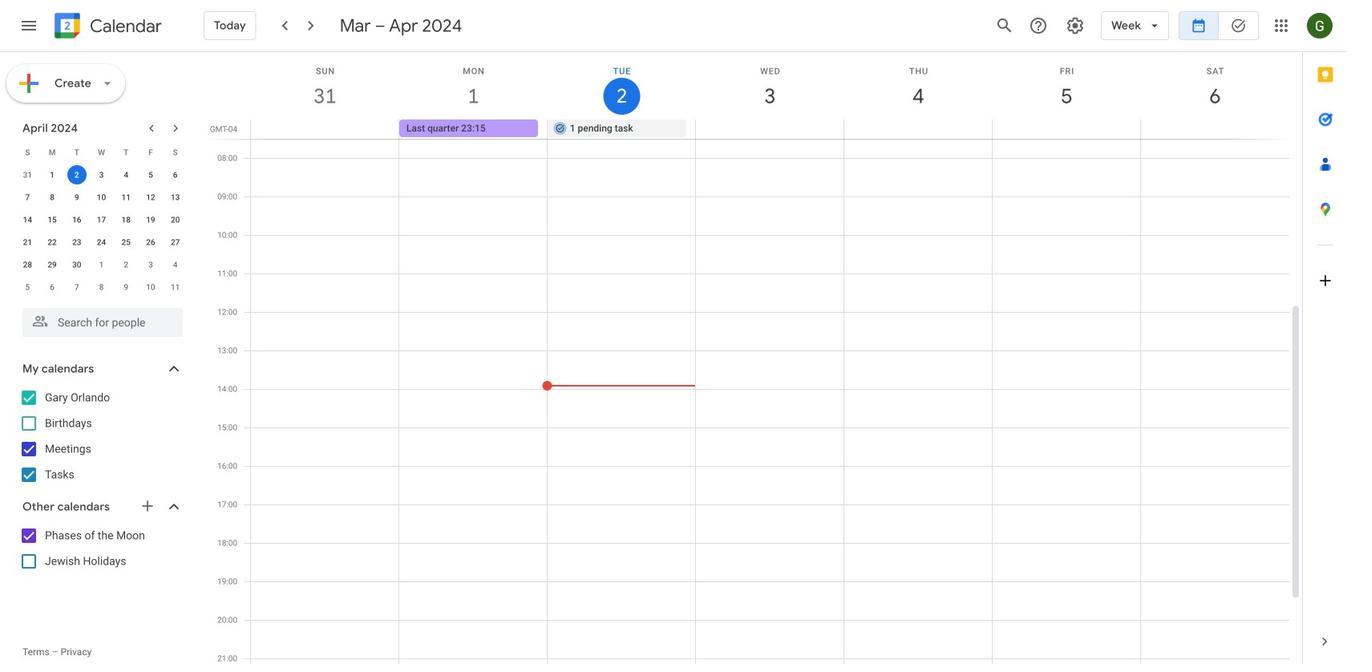 Task type: describe. For each thing, give the bounding box(es) containing it.
10 element
[[92, 188, 111, 207]]

may 11 element
[[166, 278, 185, 297]]

13 element
[[166, 188, 185, 207]]

28 element
[[18, 255, 37, 274]]

may 2 element
[[116, 255, 136, 274]]

cell inside april 2024 grid
[[65, 164, 89, 186]]

14 element
[[18, 210, 37, 229]]

23 element
[[67, 233, 86, 252]]

9 element
[[67, 188, 86, 207]]

26 element
[[141, 233, 160, 252]]

add other calendars image
[[140, 498, 156, 514]]

calendar element
[[51, 10, 162, 45]]

may 1 element
[[92, 255, 111, 274]]

april 2024 grid
[[15, 141, 188, 298]]

heading inside calendar element
[[87, 16, 162, 36]]

main drawer image
[[19, 16, 39, 35]]

1 element
[[43, 165, 62, 185]]

20 element
[[166, 210, 185, 229]]

22 element
[[43, 233, 62, 252]]

5 element
[[141, 165, 160, 185]]

8 element
[[43, 188, 62, 207]]

19 element
[[141, 210, 160, 229]]

4 element
[[116, 165, 136, 185]]

21 element
[[18, 233, 37, 252]]

may 3 element
[[141, 255, 160, 274]]

17 element
[[92, 210, 111, 229]]

march 31 element
[[18, 165, 37, 185]]



Task type: locate. For each thing, give the bounding box(es) containing it.
15 element
[[43, 210, 62, 229]]

may 8 element
[[92, 278, 111, 297]]

11 element
[[116, 188, 136, 207]]

may 5 element
[[18, 278, 37, 297]]

my calendars list
[[3, 385, 199, 488]]

6 element
[[166, 165, 185, 185]]

Search for people text field
[[32, 308, 173, 337]]

row
[[244, 120, 1303, 139], [15, 141, 188, 164], [15, 164, 188, 186], [15, 186, 188, 209], [15, 209, 188, 231], [15, 231, 188, 254], [15, 254, 188, 276], [15, 276, 188, 298]]

29 element
[[43, 255, 62, 274]]

row group
[[15, 164, 188, 298]]

tab list
[[1304, 52, 1348, 619]]

12 element
[[141, 188, 160, 207]]

3 element
[[92, 165, 111, 185]]

27 element
[[166, 233, 185, 252]]

may 7 element
[[67, 278, 86, 297]]

other calendars list
[[3, 523, 199, 574]]

heading
[[87, 16, 162, 36]]

18 element
[[116, 210, 136, 229]]

25 element
[[116, 233, 136, 252]]

may 10 element
[[141, 278, 160, 297]]

cell
[[251, 120, 399, 139], [696, 120, 844, 139], [844, 120, 993, 139], [993, 120, 1141, 139], [1141, 120, 1289, 139], [65, 164, 89, 186]]

2, today element
[[67, 165, 86, 185]]

24 element
[[92, 233, 111, 252]]

grid
[[205, 52, 1303, 664]]

16 element
[[67, 210, 86, 229]]

7 element
[[18, 188, 37, 207]]

30 element
[[67, 255, 86, 274]]

may 4 element
[[166, 255, 185, 274]]

settings menu image
[[1066, 16, 1086, 35]]

may 6 element
[[43, 278, 62, 297]]

None search field
[[0, 302, 199, 337]]

may 9 element
[[116, 278, 136, 297]]



Task type: vqa. For each thing, say whether or not it's contained in the screenshot.
10 AM's AM
no



